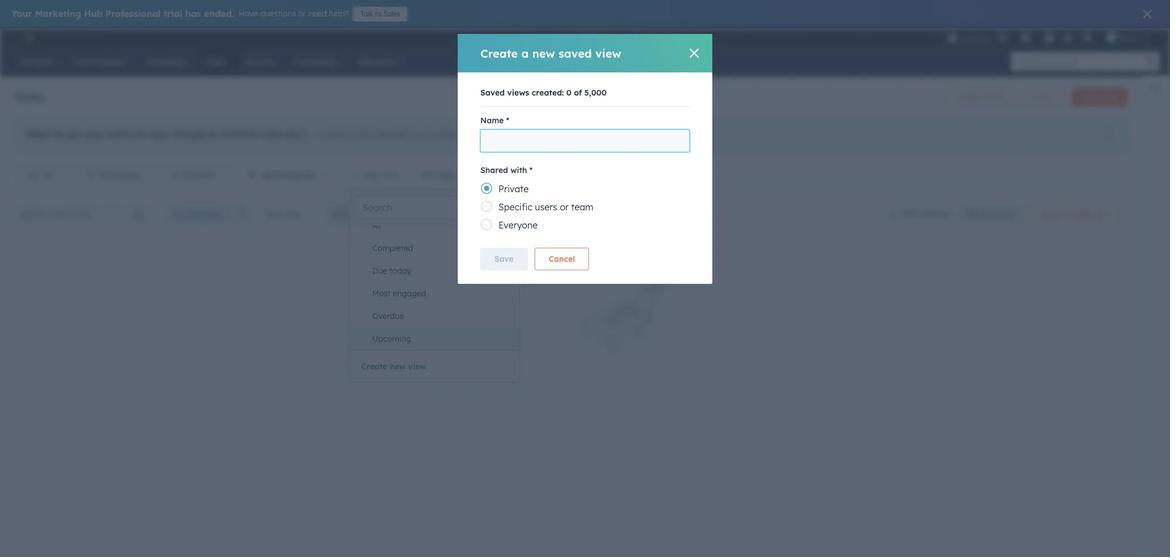 Task type: vqa. For each thing, say whether or not it's contained in the screenshot.
'Due'
yes



Task type: locate. For each thing, give the bounding box(es) containing it.
talk to sales
[[361, 10, 400, 18]]

1 horizontal spatial views
[[507, 88, 529, 98]]

save for save view
[[981, 210, 996, 218]]

hubspot link
[[14, 31, 42, 44]]

or inside shared with * element
[[560, 201, 569, 213]]

tasks right start
[[1072, 209, 1093, 220]]

manage queues
[[955, 93, 1007, 101]]

your left google
[[149, 128, 170, 140]]

1 vertical spatial close image
[[690, 49, 699, 58]]

due today down completed
[[372, 266, 411, 276]]

0 vertical spatial due
[[99, 170, 114, 180]]

settings link
[[1062, 31, 1076, 43]]

0 vertical spatial upcoming
[[261, 170, 301, 180]]

search image
[[1147, 58, 1154, 66]]

all up completed
[[372, 221, 381, 231]]

on right up
[[489, 271, 503, 285]]

0 vertical spatial new
[[532, 46, 555, 60]]

menu
[[946, 28, 1157, 46]]

to left sync
[[410, 130, 418, 140]]

upcoming left (
[[261, 170, 301, 180]]

today inside due today button
[[390, 266, 411, 276]]

due up search task title search box
[[99, 170, 114, 180]]

0 vertical spatial overdue
[[184, 170, 215, 180]]

save view
[[981, 210, 1012, 218]]

new left the calendar
[[358, 130, 373, 140]]

1 vertical spatial or
[[209, 128, 219, 140]]

settings image
[[1064, 33, 1074, 43]]

)
[[312, 170, 315, 180]]

save for save
[[495, 254, 514, 264]]

create new view
[[361, 362, 426, 372]]

1 horizontal spatial close image
[[1143, 10, 1152, 19]]

or left the need
[[298, 8, 306, 19]]

save right columns
[[981, 210, 996, 218]]

1 vertical spatial save
[[495, 254, 514, 264]]

0 horizontal spatial overdue
[[184, 170, 215, 180]]

1 horizontal spatial due
[[332, 209, 348, 220]]

manage
[[955, 93, 982, 101], [422, 170, 454, 180]]

1 horizontal spatial manage
[[955, 93, 982, 101]]

shared
[[480, 165, 508, 175]]

2 horizontal spatial 0
[[1065, 209, 1070, 220]]

more
[[479, 209, 499, 220]]

0 horizontal spatial manage
[[422, 170, 454, 180]]

to
[[375, 10, 382, 18], [53, 128, 62, 140], [410, 130, 418, 140], [551, 130, 559, 140]]

on
[[134, 128, 146, 140], [489, 271, 503, 285]]

1 vertical spatial due today
[[372, 266, 411, 276]]

overdue inside overdue link
[[184, 170, 215, 180]]

help?
[[329, 8, 349, 19]]

all down the want
[[44, 170, 53, 180]]

2 vertical spatial 0
[[1065, 209, 1070, 220]]

0 vertical spatial views
[[507, 88, 529, 98]]

a inside alert
[[351, 130, 356, 140]]

0 vertical spatial 0
[[566, 88, 572, 98]]

0 horizontal spatial due today
[[99, 170, 138, 180]]

0 horizontal spatial due
[[99, 170, 114, 180]]

on left google
[[134, 128, 146, 140]]

view
[[595, 46, 621, 60], [380, 170, 398, 180], [998, 210, 1012, 218], [408, 362, 426, 372]]

0 horizontal spatial create
[[361, 362, 387, 372]]

1 horizontal spatial due today
[[372, 266, 411, 276]]

Search HubSpot search field
[[1011, 52, 1150, 71]]

upcoming inside button
[[372, 334, 411, 344]]

1 vertical spatial upcoming
[[372, 334, 411, 344]]

all inside button
[[372, 221, 381, 231]]

0 horizontal spatial or
[[209, 128, 219, 140]]

1 vertical spatial today
[[390, 266, 411, 276]]

0 right start
[[1065, 209, 1070, 220]]

a
[[521, 46, 529, 60], [351, 130, 356, 140]]

Name text field
[[480, 130, 690, 152]]

1 vertical spatial overdue
[[372, 311, 404, 321]]

due today up search task title search box
[[99, 170, 138, 180]]

1 horizontal spatial create
[[480, 46, 518, 60]]

to inside button
[[375, 10, 382, 18]]

with
[[511, 165, 527, 175]]

due date button
[[325, 203, 383, 226]]

1 horizontal spatial a
[[521, 46, 529, 60]]

views left shared
[[457, 170, 479, 180]]

2 vertical spatial new
[[390, 362, 406, 372]]

specific
[[499, 201, 532, 213]]

upgrade image
[[947, 33, 957, 43]]

today
[[116, 170, 138, 180], [390, 266, 411, 276]]

navigation
[[14, 161, 340, 190]]

0 horizontal spatial upcoming
[[261, 170, 301, 180]]

outlook
[[221, 128, 258, 140]]

save
[[981, 210, 996, 218], [495, 254, 514, 264]]

more filters
[[479, 209, 524, 220]]

1 horizontal spatial all
[[372, 221, 381, 231]]

new inside button
[[390, 362, 406, 372]]

calling icon image
[[997, 33, 1007, 43]]

new inside want to see your tasks on your google or outlook calendar? alert
[[358, 130, 373, 140]]

0 horizontal spatial new
[[358, 130, 373, 140]]

2 horizontal spatial due
[[372, 266, 387, 276]]

a up saved views created: 0 of 5,000
[[521, 46, 529, 60]]

up
[[471, 271, 485, 285]]

2 horizontal spatial create
[[1081, 93, 1103, 101]]

want
[[26, 128, 50, 140]]

due today
[[99, 170, 138, 180], [372, 266, 411, 276]]

0 vertical spatial today
[[116, 170, 138, 180]]

manage up search search field
[[422, 170, 454, 180]]

1 horizontal spatial upcoming
[[372, 334, 411, 344]]

due
[[99, 170, 114, 180], [332, 209, 348, 220], [372, 266, 387, 276]]

add view
[[362, 170, 398, 180]]

5,000
[[584, 88, 607, 98]]

1 vertical spatial on
[[489, 271, 503, 285]]

views
[[507, 88, 529, 98], [457, 170, 479, 180]]

0 horizontal spatial all
[[44, 170, 53, 180]]

manage left the "queues"
[[955, 93, 982, 101]]

upcoming for upcoming ( 0 )
[[261, 170, 301, 180]]

1 vertical spatial all
[[372, 221, 381, 231]]

or
[[298, 8, 306, 19], [209, 128, 219, 140], [560, 201, 569, 213]]

create for create a new saved view
[[480, 46, 518, 60]]

1 horizontal spatial your
[[149, 128, 170, 140]]

view right saved on the top of page
[[595, 46, 621, 60]]

*
[[530, 165, 533, 175]]

close image
[[1143, 10, 1152, 19], [690, 49, 699, 58]]

0 horizontal spatial save
[[495, 254, 514, 264]]

your marketing hub professional trial has ended. have questions or need help?
[[11, 8, 349, 19]]

views right the saved
[[507, 88, 529, 98]]

new left saved on the top of page
[[532, 46, 555, 60]]

1 horizontal spatial save
[[981, 210, 996, 218]]

completed button
[[361, 237, 520, 260]]

trial
[[164, 8, 182, 19]]

more filters link
[[460, 203, 532, 226]]

0 horizontal spatial close image
[[690, 49, 699, 58]]

Search search field
[[357, 196, 513, 219]]

your right see
[[83, 128, 105, 140]]

1 vertical spatial due
[[332, 209, 348, 220]]

0
[[566, 88, 572, 98], [307, 170, 312, 180], [1065, 209, 1070, 220]]

1 vertical spatial 0
[[307, 170, 312, 180]]

create inside create new view button
[[361, 362, 387, 372]]

most engaged button
[[361, 282, 520, 305]]

overdue button
[[361, 305, 520, 328]]

calendar
[[375, 130, 408, 140]]

1 horizontal spatial new
[[390, 362, 406, 372]]

new for saved
[[532, 46, 555, 60]]

1 horizontal spatial 0
[[566, 88, 572, 98]]

all
[[44, 170, 53, 180], [372, 221, 381, 231]]

0 vertical spatial or
[[298, 8, 306, 19]]

2 vertical spatial create
[[361, 362, 387, 372]]

0 vertical spatial manage
[[955, 93, 982, 101]]

a right connect
[[351, 130, 356, 140]]

0 vertical spatial due today
[[99, 170, 138, 180]]

upcoming
[[261, 170, 301, 180], [372, 334, 411, 344]]

new down upcoming button
[[390, 362, 406, 372]]

date
[[350, 209, 368, 220]]

sync
[[420, 130, 437, 140]]

views for saved
[[507, 88, 529, 98]]

filters
[[501, 209, 524, 220]]

caught
[[428, 271, 467, 285]]

1 horizontal spatial or
[[298, 8, 306, 19]]

1 vertical spatial new
[[358, 130, 373, 140]]

upcoming up create new view
[[372, 334, 411, 344]]

1 vertical spatial views
[[457, 170, 479, 180]]

most engaged
[[372, 289, 426, 299]]

music button
[[1099, 28, 1156, 46]]

2 horizontal spatial tasks
[[1072, 209, 1093, 220]]

upgrade
[[960, 34, 990, 43]]

greg robinson image
[[1106, 32, 1116, 42]]

1 horizontal spatial today
[[390, 266, 411, 276]]

save up tasks.
[[495, 254, 514, 264]]

overdue up (1) assignee popup button
[[184, 170, 215, 180]]

go to settings link
[[538, 130, 593, 140]]

1 horizontal spatial overdue
[[372, 311, 404, 321]]

due left date
[[332, 209, 348, 220]]

task type button
[[257, 203, 318, 226]]

you're
[[372, 271, 407, 285]]

create task
[[1081, 93, 1118, 101]]

or right google
[[209, 128, 219, 140]]

tasks up due today link
[[107, 128, 132, 140]]

tasks
[[107, 128, 132, 140], [439, 130, 459, 140], [1072, 209, 1093, 220]]

engaged
[[393, 289, 426, 299]]

1 vertical spatial manage
[[422, 170, 454, 180]]

0 vertical spatial a
[[521, 46, 529, 60]]

overdue down nice work.
[[372, 311, 404, 321]]

0 vertical spatial create
[[480, 46, 518, 60]]

hubspot image
[[20, 31, 34, 44]]

due up most
[[372, 266, 387, 276]]

create inside create task link
[[1081, 93, 1103, 101]]

0 horizontal spatial today
[[116, 170, 138, 180]]

a for create
[[521, 46, 529, 60]]

2 horizontal spatial new
[[532, 46, 555, 60]]

0 horizontal spatial views
[[457, 170, 479, 180]]

shared with * element
[[480, 179, 690, 234]]

tasks right sync
[[439, 130, 459, 140]]

manage views
[[422, 170, 479, 180]]

or inside alert
[[209, 128, 219, 140]]

tasks.
[[507, 271, 539, 285]]

overdue link
[[154, 161, 231, 189]]

0 horizontal spatial 0
[[307, 170, 312, 180]]

0 horizontal spatial your
[[83, 128, 105, 140]]

0 horizontal spatial a
[[351, 130, 356, 140]]

view left start
[[998, 210, 1012, 218]]

everyone
[[499, 220, 538, 231]]

tasks
[[14, 90, 45, 104]]

all button
[[361, 214, 520, 237]]

marketplaces image
[[1021, 33, 1031, 44]]

due inside due today link
[[99, 170, 114, 180]]

0 horizontal spatial on
[[134, 128, 146, 140]]

tasks banner
[[14, 85, 1128, 106]]

0 vertical spatial on
[[134, 128, 146, 140]]

1 vertical spatial create
[[1081, 93, 1103, 101]]

0 vertical spatial save
[[981, 210, 996, 218]]

1 vertical spatial a
[[351, 130, 356, 140]]

to right talk
[[375, 10, 382, 18]]

overdue inside overdue button
[[372, 311, 404, 321]]

0 left of on the top left of page
[[566, 88, 572, 98]]

(1) assignee button
[[165, 203, 236, 226]]

or left team
[[560, 201, 569, 213]]

2 horizontal spatial or
[[560, 201, 569, 213]]

close image
[[1107, 132, 1114, 139]]

manage inside "link"
[[955, 93, 982, 101]]

talk to sales button
[[353, 7, 408, 22]]

tasks inside button
[[1072, 209, 1093, 220]]

2 vertical spatial due
[[372, 266, 387, 276]]

2 vertical spatial or
[[560, 201, 569, 213]]

due date
[[332, 209, 368, 220]]

overdue
[[184, 170, 215, 180], [372, 311, 404, 321]]

0 up task type popup button
[[307, 170, 312, 180]]

view right "add"
[[380, 170, 398, 180]]

0 vertical spatial all
[[44, 170, 53, 180]]

questions
[[260, 8, 296, 19]]

to right go
[[551, 130, 559, 140]]



Task type: describe. For each thing, give the bounding box(es) containing it.
work.
[[391, 296, 411, 306]]

new for calendar
[[358, 130, 373, 140]]

due today button
[[361, 260, 520, 282]]

need
[[308, 8, 327, 19]]

add
[[362, 170, 378, 180]]

due inside due today button
[[372, 266, 387, 276]]

a for connect
[[351, 130, 356, 140]]

edit
[[901, 209, 916, 219]]

add view button
[[342, 164, 408, 186]]

(1) assignee
[[173, 209, 221, 220]]

help button
[[1040, 28, 1059, 46]]

manage for manage views
[[422, 170, 454, 180]]

or inside your marketing hub professional trial has ended. have questions or need help?
[[298, 8, 306, 19]]

start 0 tasks
[[1043, 209, 1093, 220]]

private
[[499, 183, 529, 195]]

all link
[[15, 161, 69, 189]]

see
[[65, 128, 80, 140]]

completed
[[372, 243, 413, 254]]

create task link
[[1072, 88, 1128, 106]]

saved
[[480, 88, 505, 98]]

on inside want to see your tasks on your google or outlook calendar? alert
[[134, 128, 146, 140]]

upcoming button
[[361, 328, 520, 350]]

notifications button
[[1078, 28, 1097, 46]]

import
[[1033, 93, 1055, 101]]

1 your from the left
[[83, 128, 105, 140]]

all
[[411, 271, 425, 285]]

import link
[[1023, 88, 1065, 106]]

due today inside button
[[372, 266, 411, 276]]

create for create new view
[[361, 362, 387, 372]]

connect
[[318, 130, 349, 140]]

task
[[1105, 93, 1118, 101]]

queues
[[984, 93, 1007, 101]]

marketplaces button
[[1014, 28, 1038, 46]]

edit columns button
[[889, 207, 952, 222]]

name
[[480, 115, 504, 126]]

0 inside navigation
[[307, 170, 312, 180]]

google
[[173, 128, 206, 140]]

menu containing music
[[946, 28, 1157, 46]]

save view button
[[958, 205, 1022, 224]]

save button
[[480, 248, 528, 271]]

1 horizontal spatial tasks
[[439, 130, 459, 140]]

created:
[[532, 88, 564, 98]]

you're all caught up on tasks.
[[372, 271, 539, 285]]

cancel button
[[535, 248, 589, 271]]

navigation containing all
[[14, 161, 340, 190]]

create a new saved view
[[480, 46, 621, 60]]

1 horizontal spatial on
[[489, 271, 503, 285]]

edit columns
[[901, 209, 952, 219]]

type
[[285, 209, 303, 220]]

in
[[492, 130, 498, 140]]

has
[[185, 8, 201, 19]]

sales
[[383, 10, 400, 18]]

nice
[[372, 296, 389, 306]]

(1)
[[173, 209, 183, 220]]

queue button
[[405, 203, 453, 226]]

create for create task
[[1081, 93, 1103, 101]]

saved
[[559, 46, 592, 60]]

today inside due today link
[[116, 170, 138, 180]]

team
[[571, 201, 594, 213]]

assignee
[[185, 209, 221, 220]]

view inside "popup button"
[[380, 170, 398, 180]]

manage views link
[[415, 164, 486, 186]]

upcoming for upcoming
[[372, 334, 411, 344]]

calling icon button
[[993, 30, 1012, 45]]

music
[[1119, 33, 1139, 42]]

connect a new calendar to sync tasks created in hubspot. go to settings
[[318, 130, 593, 140]]

columns
[[919, 209, 952, 219]]

marketing
[[35, 8, 81, 19]]

0 horizontal spatial tasks
[[107, 128, 132, 140]]

help image
[[1045, 33, 1055, 44]]

search button
[[1141, 52, 1160, 71]]

shared with *
[[480, 165, 533, 175]]

due today link
[[69, 161, 154, 189]]

2 your from the left
[[149, 128, 170, 140]]

0 inside button
[[1065, 209, 1070, 220]]

to left see
[[53, 128, 62, 140]]

users
[[535, 201, 557, 213]]

created
[[461, 130, 490, 140]]

upcoming ( 0 )
[[261, 170, 315, 180]]

views for manage
[[457, 170, 479, 180]]

all inside navigation
[[44, 170, 53, 180]]

0 vertical spatial close image
[[1143, 10, 1152, 19]]

go
[[538, 130, 549, 140]]

professional
[[105, 8, 161, 19]]

have
[[239, 8, 258, 19]]

create new view button
[[361, 360, 426, 374]]

talk
[[361, 10, 373, 18]]

calendar?
[[261, 128, 307, 140]]

want to see your tasks on your google or outlook calendar? alert
[[14, 118, 1128, 152]]

want to see your tasks on your google or outlook calendar?
[[26, 128, 307, 140]]

task type
[[265, 209, 303, 220]]

Search task title search field
[[14, 203, 152, 226]]

manage for manage queues
[[955, 93, 982, 101]]

your
[[11, 8, 32, 19]]

notifications image
[[1083, 33, 1093, 44]]

view down upcoming button
[[408, 362, 426, 372]]

saved views created: 0 of 5,000
[[480, 88, 607, 98]]

due inside due date popup button
[[332, 209, 348, 220]]

most
[[372, 289, 391, 299]]

settings
[[562, 130, 593, 140]]

ended.
[[204, 8, 234, 19]]



